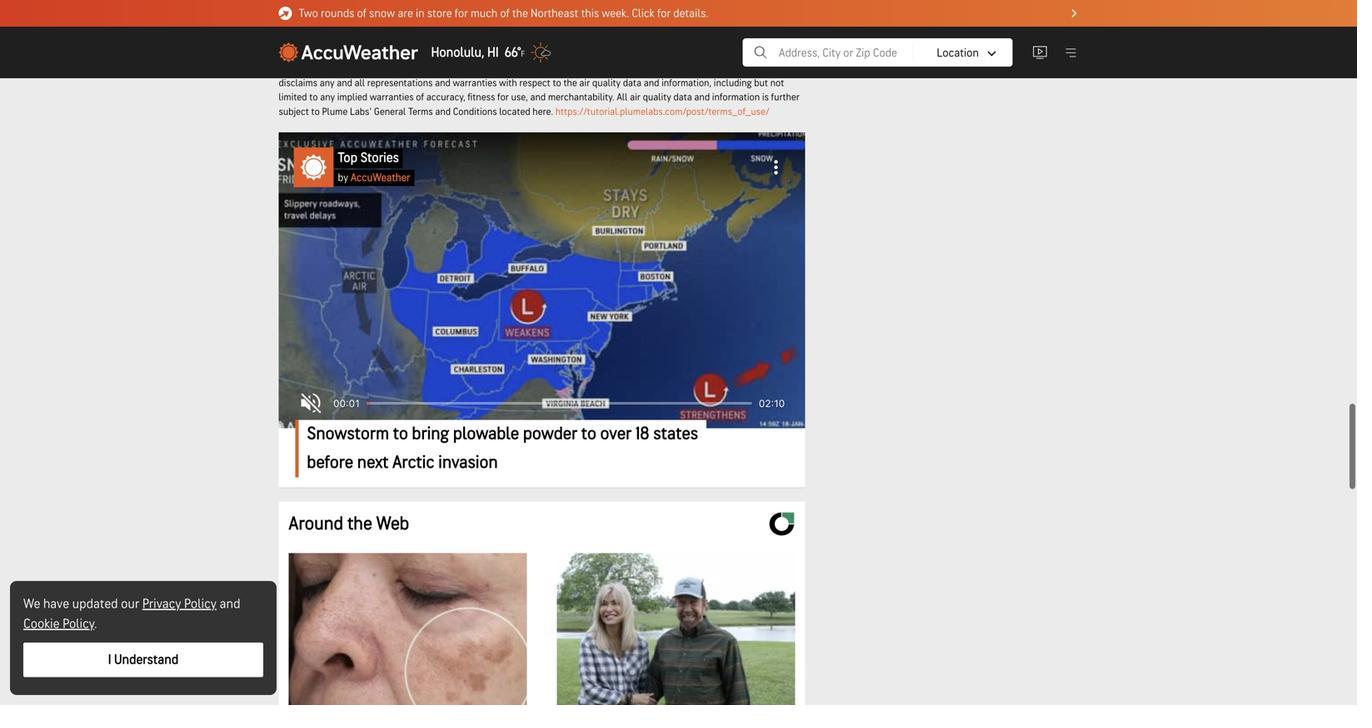 Task type: describe. For each thing, give the bounding box(es) containing it.
1 of from the left
[[357, 6, 367, 20]]

1 horizontal spatial policy
[[184, 597, 217, 613]]

hi
[[487, 44, 499, 61]]

plowable
[[453, 424, 519, 445]]

2 of from the left
[[500, 6, 510, 20]]

18
[[636, 424, 649, 445]]

snowstorm
[[307, 424, 389, 445]]

week.
[[602, 6, 629, 20]]

details.
[[673, 6, 709, 20]]

arctic
[[392, 452, 434, 474]]

honolulu,
[[431, 44, 484, 61]]

click
[[632, 6, 655, 20]]

cookie policy link
[[23, 617, 94, 633]]

two rounds of snow are in store for much of the northeast this week. click for details. link
[[279, 0, 1079, 27]]

we
[[23, 597, 40, 613]]

1 for from the left
[[455, 6, 468, 20]]

before
[[307, 452, 353, 474]]

new storm to unload more snow for both midwest and northeast image
[[252, 118, 832, 443]]

1 to from the left
[[393, 424, 408, 445]]

0 horizontal spatial the
[[347, 513, 372, 536]]

https://tutorial.plumelabs.com/post/terms_of_use/
[[555, 106, 770, 118]]

chuck norris in his 80's says: "try this once a day for more energy" image
[[557, 554, 795, 706]]

privacy policy link
[[142, 597, 217, 613]]

snowstorm to bring plowable powder to over 18 states before next arctic invasion image
[[256, 120, 828, 441]]

we have updated our privacy policy and cookie policy .
[[23, 597, 240, 633]]

understand
[[114, 652, 178, 669]]

around the web
[[289, 513, 409, 536]]

chevron down image
[[988, 51, 996, 56]]

powder
[[523, 424, 577, 445]]

snow
[[369, 6, 395, 20]]

location
[[937, 46, 979, 60]]

over
[[600, 424, 632, 445]]

much
[[471, 6, 498, 20]]

in
[[416, 6, 425, 20]]

are
[[398, 6, 413, 20]]

.
[[94, 617, 97, 633]]

two rounds of snow are in store for much of the northeast this week. click for details.
[[299, 6, 709, 20]]

hamburger image
[[1064, 45, 1079, 60]]



Task type: vqa. For each thing, say whether or not it's contained in the screenshot.
23 Hist. Avg. 82° 60°
no



Task type: locate. For each thing, give the bounding box(es) containing it.
snowstorm to bring plowable powder to over 18 states before next arctic invasion
[[307, 424, 698, 474]]

store
[[427, 6, 452, 20]]

have
[[43, 597, 69, 613]]

f
[[521, 49, 525, 59]]

1 horizontal spatial to
[[581, 424, 596, 445]]

0 horizontal spatial policy
[[63, 617, 94, 633]]

of right much
[[500, 6, 510, 20]]

next
[[357, 452, 389, 474]]

privacy
[[142, 597, 181, 613]]

1 horizontal spatial the
[[512, 6, 528, 20]]

to left over
[[581, 424, 596, 445]]

policy left and
[[184, 597, 217, 613]]

i
[[108, 652, 111, 669]]

1 vertical spatial the
[[347, 513, 372, 536]]

northeast
[[531, 6, 579, 20]]

how record-setting cold contributed to the space shuttle challenger disaster on jan. 28, 1986 image
[[252, 118, 832, 443]]

0 horizontal spatial for
[[455, 6, 468, 20]]

1 horizontal spatial for
[[657, 6, 671, 20]]

66°
[[505, 44, 521, 61]]

and
[[220, 597, 240, 613]]

of left snow
[[357, 6, 367, 20]]

honolulu, hi 66° f
[[431, 44, 525, 61]]

another wave of bitterly cold air will re-start the lake-effect snow machine into the weekend image
[[252, 118, 832, 443]]

two
[[299, 6, 318, 20]]

2 for from the left
[[657, 6, 671, 20]]

the left northeast
[[512, 6, 528, 20]]

rounds
[[321, 6, 354, 20]]

i understand
[[108, 652, 178, 669]]

0 vertical spatial policy
[[184, 597, 217, 613]]

states
[[653, 424, 698, 445]]

search image
[[753, 42, 769, 62]]

to
[[393, 424, 408, 445], [581, 424, 596, 445]]

cookie
[[23, 617, 60, 633]]

https://tutorial.plumelabs.com/post/terms_of_use/ link
[[555, 106, 770, 118]]

1 vertical spatial policy
[[63, 617, 94, 633]]

bring
[[412, 424, 449, 445]]

the
[[512, 6, 528, 20], [347, 513, 372, 536]]

this
[[581, 6, 599, 20]]

policy down updated
[[63, 617, 94, 633]]

for right store
[[455, 6, 468, 20]]

around
[[289, 513, 343, 536]]

0 horizontal spatial to
[[393, 424, 408, 445]]

policy
[[184, 597, 217, 613], [63, 617, 94, 633]]

for right click
[[657, 6, 671, 20]]

sponsored image
[[769, 512, 795, 537]]

of
[[357, 6, 367, 20], [500, 6, 510, 20]]

2 to from the left
[[581, 424, 596, 445]]

0 vertical spatial the
[[512, 6, 528, 20]]

chevron right image
[[1072, 9, 1077, 17]]

0 horizontal spatial of
[[357, 6, 367, 20]]

Address, City or Zip Code text field
[[779, 46, 979, 60]]

1 horizontal spatial of
[[500, 6, 510, 20]]

the left web
[[347, 513, 372, 536]]

updated
[[72, 597, 118, 613]]

web
[[376, 513, 409, 536]]

for
[[455, 6, 468, 20], [657, 6, 671, 20]]

new snowstorm to blanket areas from chicago to pittsburgh, dc and nyc image
[[252, 118, 832, 443]]

to left bring
[[393, 424, 408, 445]]

invasion
[[438, 452, 498, 474]]

md: do this immediately if you have dark spots (it's genius!) image
[[289, 554, 527, 706]]

our
[[121, 597, 139, 613]]

breaking news image
[[279, 7, 292, 20]]



